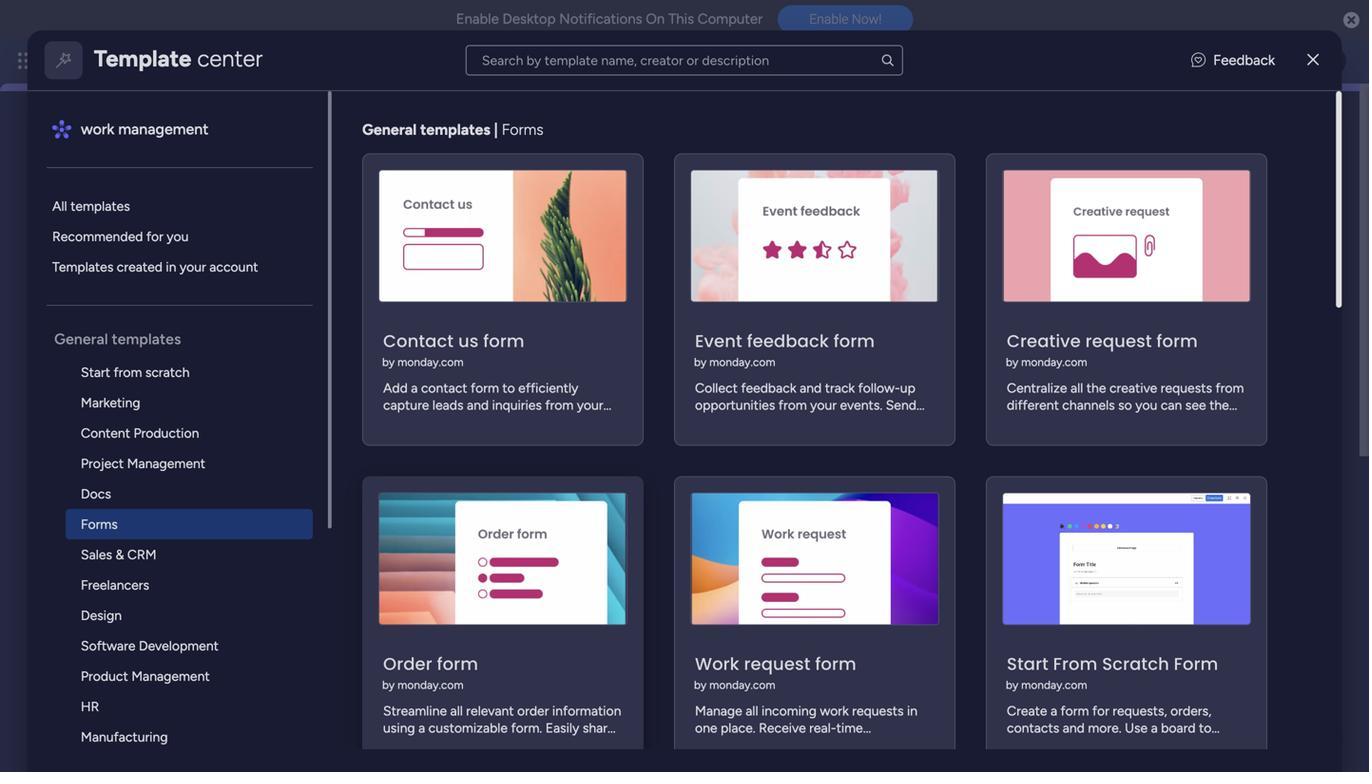 Task type: describe. For each thing, give the bounding box(es) containing it.
close image
[[1307, 53, 1319, 67]]

for
[[146, 229, 163, 245]]

desktop
[[502, 10, 556, 28]]

product
[[81, 669, 128, 685]]

monday inside manage and run all aspects of your work in one unified place. from everyday tasks, to advanced projects, and processes, monday work management allows you to connect the dots, work smarter, and achieve shared goals.
[[437, 328, 485, 344]]

by for event
[[694, 356, 706, 369]]

dapulse close image
[[1343, 11, 1360, 30]]

work request form by monday.com
[[694, 653, 856, 693]]

start from scratch form by monday.com
[[1006, 653, 1218, 693]]

getting started with work management button
[[205, 471, 1154, 546]]

enable now!
[[809, 11, 882, 27]]

work inside welcome to work management
[[267, 152, 335, 188]]

from inside manage and run all aspects of your work in one unified place. from everyday tasks, to advanced projects, and processes, monday work management allows you to connect the dots, work smarter, and achieve shared goals.
[[592, 308, 623, 324]]

and left "run"
[[279, 308, 301, 324]]

work inside button
[[291, 392, 320, 408]]

management for project management
[[127, 456, 205, 472]]

all templates
[[52, 198, 130, 214]]

content
[[81, 425, 130, 442]]

creative request form by monday.com
[[1006, 330, 1198, 369]]

of
[[393, 308, 405, 324]]

this
[[668, 10, 694, 28]]

center
[[197, 45, 263, 72]]

contact
[[421, 380, 467, 397]]

inquiries
[[492, 398, 542, 414]]

enable now! button
[[778, 5, 913, 34]]

invite
[[1101, 149, 1139, 167]]

efficiently
[[518, 380, 578, 397]]

feedback link
[[1191, 50, 1275, 71]]

to right tasks,
[[720, 308, 733, 324]]

website.
[[383, 415, 433, 431]]

|
[[494, 121, 498, 139]]

the
[[228, 348, 248, 364]]

dots,
[[251, 348, 281, 364]]

recommended
[[52, 229, 143, 245]]

software
[[81, 638, 135, 655]]

event feedback form by monday.com
[[694, 330, 875, 369]]

by for contact
[[382, 356, 395, 369]]

marketing
[[81, 395, 140, 411]]

by inside order form by monday.com
[[382, 679, 395, 693]]

your inside explore 'element'
[[179, 259, 206, 275]]

templates for general templates
[[112, 330, 181, 348]]

manage and run all aspects of your work in one unified place. from everyday tasks, to advanced projects, and processes, monday work management allows you to connect the dots, work smarter, and achieve shared goals.
[[228, 308, 733, 364]]

processes,
[[370, 328, 434, 344]]

manufacturing
[[81, 730, 168, 746]]

template
[[94, 45, 191, 72]]

aspects
[[343, 308, 389, 324]]

contact us form by monday.com
[[382, 330, 524, 369]]

freelancers
[[81, 578, 149, 594]]

work management templates element
[[46, 357, 328, 773]]

project management
[[81, 456, 205, 472]]

all
[[327, 308, 339, 324]]

template center
[[94, 45, 263, 72]]

feedback
[[1213, 52, 1275, 69]]

john smith image
[[1316, 46, 1346, 76]]

your inside add a contact form to efficiently capture leads and inquiries from your website.
[[577, 398, 603, 414]]

v2 user feedback image
[[1191, 50, 1206, 71]]

Search by template name, creator or description search field
[[466, 45, 903, 76]]

sales
[[81, 547, 112, 563]]

contact
[[383, 330, 454, 354]]

now!
[[852, 11, 882, 27]]

and down aspects
[[345, 328, 367, 344]]

shared
[[443, 348, 483, 364]]

from inside add a contact form to efficiently capture leads and inquiries from your website.
[[545, 398, 573, 414]]

creative
[[1007, 330, 1081, 354]]

you inside explore 'element'
[[166, 229, 188, 245]]

manage
[[228, 308, 276, 324]]

development
[[139, 638, 218, 655]]

start from scratch
[[81, 365, 189, 381]]

recommended for you
[[52, 229, 188, 245]]

templates
[[52, 259, 113, 275]]

capture
[[383, 398, 429, 414]]

to down everyday
[[668, 328, 680, 344]]

by inside start from scratch form by monday.com
[[1006, 679, 1018, 693]]

1 horizontal spatial forms
[[502, 121, 543, 139]]

scratch
[[1102, 653, 1169, 677]]

product management
[[81, 669, 210, 685]]

hr
[[81, 699, 99, 715]]

add
[[383, 380, 407, 397]]

enable desktop notifications on this computer
[[456, 10, 763, 28]]

from inside start from scratch form by monday.com
[[1053, 653, 1097, 677]]

explore work management templates button
[[228, 385, 480, 415]]

templates for general templates | forms
[[420, 121, 490, 139]]

&
[[115, 547, 124, 563]]

product
[[428, 257, 489, 277]]

event
[[695, 330, 742, 354]]

management inside list box
[[118, 120, 208, 138]]

place.
[[554, 308, 589, 324]]

run
[[304, 308, 323, 324]]

docs
[[81, 486, 111, 502]]

project
[[81, 456, 124, 472]]

add a contact form to efficiently capture leads and inquiries from your website.
[[383, 380, 603, 431]]

crm
[[127, 547, 156, 563]]

tasks,
[[683, 308, 717, 324]]

work management product
[[281, 257, 489, 277]]

leads
[[432, 398, 463, 414]]

monday.com for contact
[[397, 356, 463, 369]]

monday work management
[[85, 50, 295, 71]]

projects,
[[289, 328, 342, 344]]



Task type: vqa. For each thing, say whether or not it's contained in the screenshot.
topmost Management
yes



Task type: locate. For each thing, give the bounding box(es) containing it.
request right creative
[[1085, 330, 1152, 354]]

list box
[[46, 91, 332, 773]]

form inside add a contact form to efficiently capture leads and inquiries from your website.
[[470, 380, 499, 397]]

your down efficiently
[[577, 398, 603, 414]]

and inside add a contact form to efficiently capture leads and inquiries from your website.
[[467, 398, 489, 414]]

search everything image
[[1204, 51, 1223, 70]]

design
[[81, 608, 122, 624]]

search image
[[880, 53, 896, 68]]

1 horizontal spatial monday
[[437, 328, 485, 344]]

management inside dropdown button
[[478, 497, 579, 518]]

management down "development" at the bottom of page
[[131, 669, 210, 685]]

start inside start from scratch form by monday.com
[[1007, 653, 1048, 677]]

start for from
[[1007, 653, 1048, 677]]

enable left desktop
[[456, 10, 499, 28]]

a
[[411, 380, 418, 397]]

enable inside button
[[809, 11, 849, 27]]

0 horizontal spatial from
[[592, 308, 623, 324]]

monday.com for creative
[[1021, 356, 1087, 369]]

request right work
[[744, 653, 810, 677]]

1 vertical spatial forms
[[81, 517, 118, 533]]

templates created in your account
[[52, 259, 258, 275]]

computer
[[698, 10, 763, 28]]

forms
[[502, 121, 543, 139], [81, 517, 118, 533]]

0 vertical spatial request
[[1085, 330, 1152, 354]]

us
[[458, 330, 478, 354]]

form for work request form
[[815, 653, 856, 677]]

templates up the recommended at top
[[70, 198, 130, 214]]

1 horizontal spatial general
[[362, 121, 416, 139]]

enable left now!
[[809, 11, 849, 27]]

in inside explore 'element'
[[166, 259, 176, 275]]

form
[[483, 330, 524, 354], [833, 330, 875, 354], [1156, 330, 1198, 354], [470, 380, 499, 397], [437, 653, 478, 677], [815, 653, 856, 677]]

feedback
[[747, 330, 829, 354]]

2 enable from the left
[[809, 11, 849, 27]]

on
[[646, 10, 665, 28]]

software development
[[81, 638, 218, 655]]

form inside creative request form by monday.com
[[1156, 330, 1198, 354]]

monday.com inside creative request form by monday.com
[[1021, 356, 1087, 369]]

general
[[362, 121, 416, 139], [54, 330, 108, 348]]

getting
[[277, 497, 336, 518]]

0 horizontal spatial start
[[81, 365, 110, 381]]

0 vertical spatial general
[[362, 121, 416, 139]]

in
[[166, 259, 176, 275], [470, 308, 481, 324]]

from up allows at the left
[[592, 308, 623, 324]]

form inside work request form by monday.com
[[815, 653, 856, 677]]

account
[[209, 259, 258, 275]]

your left account
[[179, 259, 206, 275]]

0 horizontal spatial request
[[744, 653, 810, 677]]

by inside work request form by monday.com
[[694, 679, 706, 693]]

welcome
[[267, 138, 331, 156]]

by inside contact us form by monday.com
[[382, 356, 395, 369]]

start inside work management templates element
[[81, 365, 110, 381]]

management for product management
[[131, 669, 210, 685]]

enable for enable desktop notifications on this computer
[[456, 10, 499, 28]]

your
[[179, 259, 206, 275], [408, 308, 435, 324], [577, 398, 603, 414]]

from down efficiently
[[545, 398, 573, 414]]

monday.com inside order form by monday.com
[[397, 679, 463, 693]]

form for creative request form
[[1156, 330, 1198, 354]]

templates
[[420, 121, 490, 139], [70, 198, 130, 214], [112, 330, 181, 348], [405, 392, 465, 408]]

1 vertical spatial from
[[1053, 653, 1097, 677]]

1 vertical spatial start
[[1007, 653, 1048, 677]]

0 vertical spatial forms
[[502, 121, 543, 139]]

by for creative
[[1006, 356, 1018, 369]]

1 horizontal spatial request
[[1085, 330, 1152, 354]]

monday.com
[[397, 356, 463, 369], [709, 356, 775, 369], [1021, 356, 1087, 369], [397, 679, 463, 693], [709, 679, 775, 693], [1021, 679, 1087, 693]]

and down processes,
[[368, 348, 390, 364]]

general for general templates
[[54, 330, 108, 348]]

management inside welcome to work management
[[342, 152, 523, 188]]

0 vertical spatial from
[[113, 365, 142, 381]]

0 horizontal spatial enable
[[456, 10, 499, 28]]

0 vertical spatial in
[[166, 259, 176, 275]]

templates inside button
[[405, 392, 465, 408]]

and right leads
[[467, 398, 489, 414]]

to up the inquiries
[[502, 380, 515, 397]]

general templates heading
[[54, 329, 328, 350]]

by inside event feedback form by monday.com
[[694, 356, 706, 369]]

1 horizontal spatial your
[[408, 308, 435, 324]]

everyday
[[626, 308, 680, 324]]

production
[[133, 425, 199, 442]]

1 horizontal spatial enable
[[809, 11, 849, 27]]

allows
[[602, 328, 639, 344]]

1 horizontal spatial start
[[1007, 653, 1048, 677]]

enable
[[456, 10, 499, 28], [809, 11, 849, 27]]

you down everyday
[[642, 328, 664, 344]]

templates left |
[[420, 121, 490, 139]]

select product image
[[17, 51, 36, 70]]

monday
[[85, 50, 150, 71], [437, 328, 485, 344]]

templates up start from scratch
[[112, 330, 181, 348]]

monday.com inside event feedback form by monday.com
[[709, 356, 775, 369]]

1 vertical spatial request
[[744, 653, 810, 677]]

0 vertical spatial you
[[166, 229, 188, 245]]

management inside manage and run all aspects of your work in one unified place. from everyday tasks, to advanced projects, and processes, monday work management allows you to connect the dots, work smarter, and achieve shared goals.
[[520, 328, 599, 344]]

explore work management templates
[[243, 392, 465, 408]]

you inside manage and run all aspects of your work in one unified place. from everyday tasks, to advanced projects, and processes, monday work management allows you to connect the dots, work smarter, and achieve shared goals.
[[642, 328, 664, 344]]

work management
[[81, 120, 208, 138]]

monday up 'work management'
[[85, 50, 150, 71]]

1 vertical spatial monday
[[437, 328, 485, 344]]

1 horizontal spatial from
[[1053, 653, 1097, 677]]

templates inside explore 'element'
[[70, 198, 130, 214]]

from left scratch
[[1053, 653, 1097, 677]]

to right welcome
[[335, 138, 349, 156]]

work
[[695, 653, 739, 677]]

forms inside work management templates element
[[81, 517, 118, 533]]

0 vertical spatial management
[[127, 456, 205, 472]]

monday.com for work
[[709, 679, 775, 693]]

created
[[117, 259, 162, 275]]

work inside dropdown button
[[436, 497, 473, 518]]

started
[[340, 497, 394, 518]]

one
[[484, 308, 507, 324]]

to inside welcome to work management
[[335, 138, 349, 156]]

advanced
[[228, 328, 286, 344]]

by inside creative request form by monday.com
[[1006, 356, 1018, 369]]

smarter,
[[316, 348, 365, 364]]

1 vertical spatial you
[[642, 328, 664, 344]]

your inside manage and run all aspects of your work in one unified place. from everyday tasks, to advanced projects, and processes, monday work management allows you to connect the dots, work smarter, and achieve shared goals.
[[408, 308, 435, 324]]

enable for enable now!
[[809, 11, 849, 27]]

general up start from scratch
[[54, 330, 108, 348]]

1 vertical spatial from
[[545, 398, 573, 414]]

2 horizontal spatial your
[[577, 398, 603, 414]]

0 vertical spatial your
[[179, 259, 206, 275]]

goals.
[[486, 348, 520, 364]]

templates inside heading
[[112, 330, 181, 348]]

general inside heading
[[54, 330, 108, 348]]

request for work
[[744, 653, 810, 677]]

in inside manage and run all aspects of your work in one unified place. from everyday tasks, to advanced projects, and processes, monday work management allows you to connect the dots, work smarter, and achieve shared goals.
[[470, 308, 481, 324]]

request for creative
[[1085, 330, 1152, 354]]

help image
[[1246, 51, 1265, 70]]

unified
[[510, 308, 551, 324]]

0 horizontal spatial from
[[113, 365, 142, 381]]

by for work
[[694, 679, 706, 693]]

from down 'general templates'
[[113, 365, 142, 381]]

management
[[127, 456, 205, 472], [131, 669, 210, 685]]

forms right |
[[502, 121, 543, 139]]

from
[[113, 365, 142, 381], [545, 398, 573, 414]]

request inside creative request form by monday.com
[[1085, 330, 1152, 354]]

list box containing work management
[[46, 91, 332, 773]]

monday.com inside work request form by monday.com
[[709, 679, 775, 693]]

2 vertical spatial your
[[577, 398, 603, 414]]

your right of
[[408, 308, 435, 324]]

1 horizontal spatial in
[[470, 308, 481, 324]]

to
[[335, 138, 349, 156], [720, 308, 733, 324], [668, 328, 680, 344], [502, 380, 515, 397]]

1 vertical spatial in
[[470, 308, 481, 324]]

form inside event feedback form by monday.com
[[833, 330, 875, 354]]

0 horizontal spatial your
[[179, 259, 206, 275]]

1 vertical spatial general
[[54, 330, 108, 348]]

welcome to work management
[[267, 138, 523, 188]]

request inside work request form by monday.com
[[744, 653, 810, 677]]

0 horizontal spatial you
[[166, 229, 188, 245]]

explore
[[243, 392, 288, 408]]

to inside add a contact form to efficiently capture leads and inquiries from your website.
[[502, 380, 515, 397]]

forms up 'sales'
[[81, 517, 118, 533]]

0 vertical spatial start
[[81, 365, 110, 381]]

0 horizontal spatial general
[[54, 330, 108, 348]]

monday.com for event
[[709, 356, 775, 369]]

invite button
[[1058, 139, 1155, 177]]

1 horizontal spatial you
[[642, 328, 664, 344]]

monday.com inside start from scratch form by monday.com
[[1021, 679, 1087, 693]]

in right created
[[166, 259, 176, 275]]

0 vertical spatial monday
[[85, 50, 150, 71]]

start for from
[[81, 365, 110, 381]]

by
[[382, 356, 395, 369], [694, 356, 706, 369], [1006, 356, 1018, 369], [382, 679, 395, 693], [694, 679, 706, 693], [1006, 679, 1018, 693]]

notifications
[[559, 10, 642, 28]]

management down production
[[127, 456, 205, 472]]

all
[[52, 198, 67, 214]]

0 vertical spatial from
[[592, 308, 623, 324]]

management inside button
[[323, 392, 402, 408]]

1 enable from the left
[[456, 10, 499, 28]]

form
[[1174, 653, 1218, 677]]

general for general templates | forms
[[362, 121, 416, 139]]

form inside order form by monday.com
[[437, 653, 478, 677]]

1 vertical spatial management
[[131, 669, 210, 685]]

form inside contact us form by monday.com
[[483, 330, 524, 354]]

getting started with work management
[[277, 497, 579, 518]]

explore element
[[46, 191, 328, 282]]

monday.com inside contact us form by monday.com
[[397, 356, 463, 369]]

from inside work management templates element
[[113, 365, 142, 381]]

general templates
[[54, 330, 181, 348]]

scratch
[[145, 365, 189, 381]]

form for event feedback form
[[833, 330, 875, 354]]

request
[[1085, 330, 1152, 354], [744, 653, 810, 677]]

you right for
[[166, 229, 188, 245]]

content production
[[81, 425, 199, 442]]

general right welcome
[[362, 121, 416, 139]]

general templates | forms
[[362, 121, 543, 139]]

0 horizontal spatial in
[[166, 259, 176, 275]]

with
[[399, 497, 432, 518]]

1 vertical spatial your
[[408, 308, 435, 324]]

achieve
[[394, 348, 439, 364]]

in left one
[[470, 308, 481, 324]]

0 horizontal spatial forms
[[81, 517, 118, 533]]

connect
[[684, 328, 733, 344]]

form for contact us form
[[483, 330, 524, 354]]

order form by monday.com
[[382, 653, 478, 693]]

monday up shared on the left top of page
[[437, 328, 485, 344]]

from
[[592, 308, 623, 324], [1053, 653, 1097, 677]]

0 horizontal spatial monday
[[85, 50, 150, 71]]

templates up website.
[[405, 392, 465, 408]]

1 horizontal spatial from
[[545, 398, 573, 414]]

None search field
[[466, 45, 903, 76]]

templates for all templates
[[70, 198, 130, 214]]



